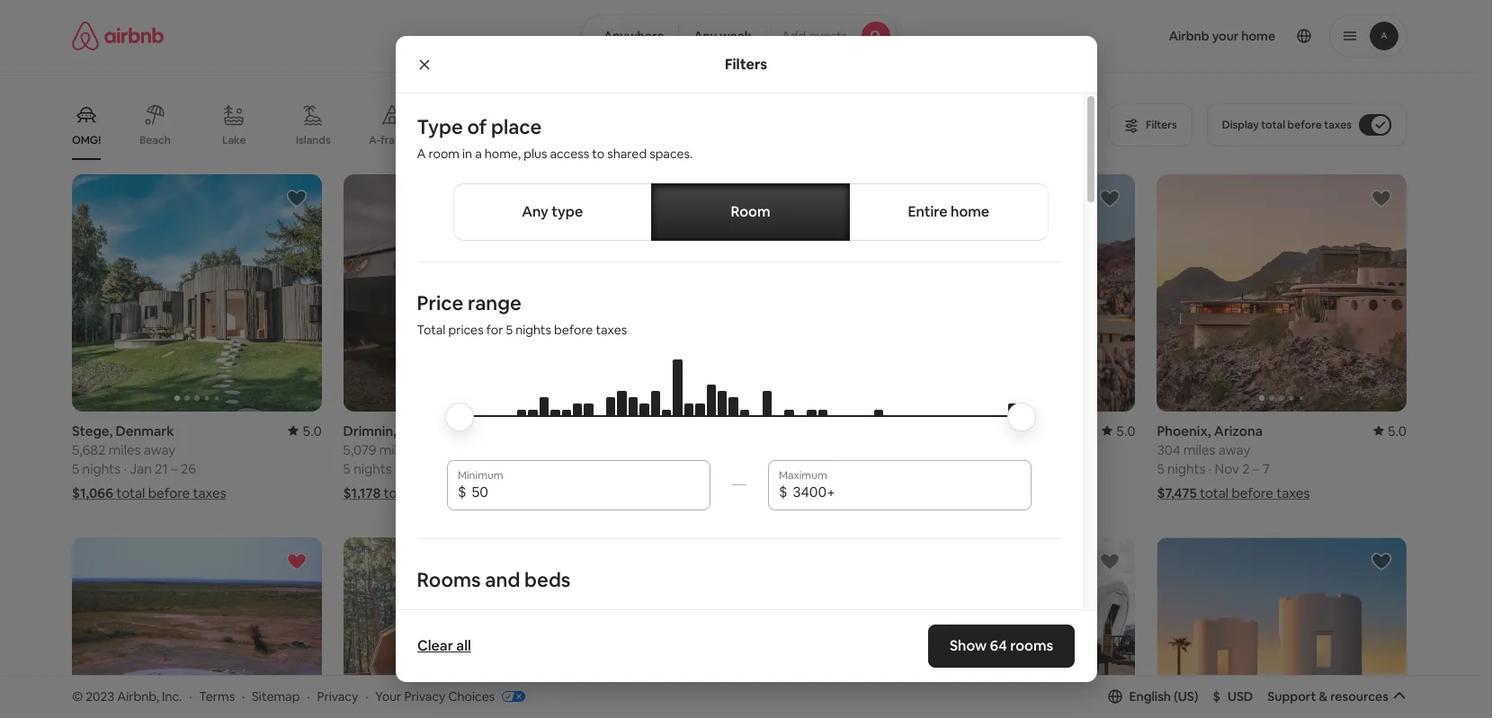 Task type: locate. For each thing, give the bounding box(es) containing it.
nights down 5,079
[[354, 460, 392, 478]]

5 down 304
[[1158, 460, 1165, 478]]

0 horizontal spatial 5.0
[[303, 423, 322, 440]]

filters
[[725, 54, 768, 73]]

0 horizontal spatial any
[[522, 202, 549, 221]]

total right "display"
[[1262, 118, 1286, 132]]

away up 21
[[144, 442, 176, 459]]

privacy left "your"
[[317, 689, 358, 705]]

away inside the drimnin, uk 5,079 miles away 5 nights · feb 23 – 28 $1,178 total before taxes
[[415, 442, 446, 459]]

add to wishlist: joshua tree, california image
[[1100, 188, 1122, 210], [1371, 551, 1393, 573]]

your
[[376, 689, 402, 705]]

any left type
[[522, 202, 549, 221]]

·
[[124, 460, 127, 478], [395, 460, 398, 478], [938, 460, 941, 478], [666, 460, 670, 478], [1209, 460, 1212, 478], [189, 689, 192, 705], [242, 689, 245, 705], [307, 689, 310, 705], [365, 689, 368, 705]]

treehouses
[[1059, 133, 1118, 148]]

5
[[506, 322, 513, 338], [72, 460, 79, 478], [343, 460, 351, 478], [886, 460, 894, 478], [615, 460, 622, 478], [1158, 460, 1165, 478]]

total down jan
[[116, 485, 145, 502]]

304
[[1158, 442, 1181, 459]]

any left week
[[694, 28, 717, 44]]

– for phoenix, arizona 304 miles away 5 nights · nov 2 – 7 $7,475 total before taxes
[[1253, 460, 1260, 478]]

spaces.
[[650, 146, 693, 162]]

nights right for
[[516, 322, 552, 338]]

beach
[[139, 133, 171, 148]]

away for 2
[[1219, 442, 1251, 459]]

0 horizontal spatial total before taxes button
[[615, 485, 766, 502]]

5 up $ text box
[[886, 460, 894, 478]]

– for stege, denmark 5,682 miles away 5 nights · jan 21 – 26 $1,066 total before taxes
[[171, 460, 178, 478]]

2 horizontal spatial $
[[1214, 689, 1221, 705]]

week
[[720, 28, 752, 44]]

miles for phoenix,
[[1184, 442, 1216, 459]]

before inside 5 nights · may 12 – 17 total before taxes
[[687, 485, 729, 502]]

any
[[694, 28, 717, 44], [522, 202, 549, 221]]

2 horizontal spatial 5.0
[[1388, 423, 1407, 440]]

– inside phoenix, arizona 304 miles away 5 nights · nov 2 – 7 $7,475 total before taxes
[[1253, 460, 1260, 478]]

2 – from the left
[[445, 460, 452, 478]]

3 5.0 from the left
[[1388, 423, 1407, 440]]

before
[[1288, 118, 1322, 132], [554, 322, 593, 338], [148, 485, 190, 502], [416, 485, 457, 502], [972, 485, 1014, 502], [687, 485, 729, 502], [1232, 485, 1274, 502]]

stege, denmark 5,682 miles away 5 nights · jan 21 – 26 $1,066 total before taxes
[[72, 423, 226, 502]]

taxes inside 5 nights · may 12 – 17 total before taxes
[[732, 485, 766, 502]]

5.0 for 5,682 miles away
[[303, 423, 322, 440]]

away down arizona
[[1219, 442, 1251, 459]]

stege,
[[72, 423, 113, 440]]

all
[[456, 637, 471, 656]]

· left '15'
[[938, 460, 941, 478]]

$
[[458, 483, 467, 502], [779, 483, 788, 502], [1214, 689, 1221, 705]]

add guests
[[782, 28, 848, 44]]

before down 21
[[148, 485, 190, 502]]

away inside phoenix, arizona 304 miles away 5 nights · nov 2 – 7 $7,475 total before taxes
[[1219, 442, 1251, 459]]

tab list
[[453, 184, 1049, 241]]

nov
[[944, 460, 968, 478], [1215, 460, 1240, 478]]

privacy right "your"
[[404, 689, 446, 705]]

nights inside stege, denmark 5,682 miles away 5 nights · jan 21 – 26 $1,066 total before taxes
[[82, 460, 121, 478]]

miles down phoenix, at the bottom right
[[1184, 442, 1216, 459]]

privacy
[[317, 689, 358, 705], [404, 689, 446, 705]]

1 vertical spatial any
[[522, 202, 549, 221]]

1 away from the left
[[144, 442, 176, 459]]

5 down 5,079
[[343, 460, 351, 478]]

any inside button
[[694, 28, 717, 44]]

None search field
[[581, 14, 898, 58]]

1 horizontal spatial 5.0
[[1117, 423, 1136, 440]]

1 horizontal spatial $
[[779, 483, 788, 502]]

1 5.0 from the left
[[303, 423, 322, 440]]

7
[[1263, 460, 1270, 478]]

nights for phoenix,
[[1168, 460, 1206, 478]]

before down 12
[[687, 485, 729, 502]]

beds
[[525, 568, 571, 593]]

1 horizontal spatial privacy
[[404, 689, 446, 705]]

4 – from the left
[[717, 460, 724, 478]]

2 miles from the left
[[380, 442, 412, 459]]

amazing
[[526, 133, 571, 147]]

· left privacy link
[[307, 689, 310, 705]]

1 horizontal spatial total before taxes button
[[886, 485, 1050, 502]]

1 5.0 out of 5 average rating image from the left
[[1102, 423, 1136, 440]]

add guests button
[[766, 14, 898, 58]]

– for drimnin, uk 5,079 miles away 5 nights · feb 23 – 28 $1,178 total before taxes
[[445, 460, 452, 478]]

taxes
[[1325, 118, 1352, 132], [596, 322, 627, 338], [193, 485, 226, 502], [460, 485, 494, 502], [1017, 485, 1050, 502], [732, 485, 766, 502], [1277, 485, 1311, 502]]

0 horizontal spatial add to wishlist: joshua tree, california image
[[1100, 188, 1122, 210]]

17
[[727, 460, 740, 478]]

away
[[144, 442, 176, 459], [415, 442, 446, 459], [1219, 442, 1251, 459]]

5 right for
[[506, 322, 513, 338]]

map
[[733, 610, 760, 626]]

away inside stege, denmark 5,682 miles away 5 nights · jan 21 – 26 $1,066 total before taxes
[[144, 442, 176, 459]]

before inside phoenix, arizona 304 miles away 5 nights · nov 2 – 7 $7,475 total before taxes
[[1232, 485, 1274, 502]]

support
[[1268, 689, 1317, 705]]

nights inside phoenix, arizona 304 miles away 5 nights · nov 2 – 7 $7,475 total before taxes
[[1168, 460, 1206, 478]]

5.0 out of 5 average rating image for phoenix, arizona 304 miles away 5 nights · nov 2 – 7 $7,475 total before taxes
[[1374, 423, 1407, 440]]

1 vertical spatial show
[[951, 637, 988, 656]]

–
[[171, 460, 178, 478], [445, 460, 452, 478], [987, 460, 994, 478], [717, 460, 724, 478], [1253, 460, 1260, 478]]

drimnin, uk 5,079 miles away 5 nights · feb 23 – 28 $1,178 total before taxes
[[343, 423, 494, 502]]

your privacy choices link
[[376, 689, 526, 706]]

total
[[417, 322, 446, 338]]

– left 17
[[717, 460, 724, 478]]

$1,178
[[343, 485, 381, 502]]

add
[[782, 28, 806, 44]]

nov left '15'
[[944, 460, 968, 478]]

add to wishlist: ponta delgada, portugal image
[[829, 188, 850, 210]]

total before taxes button down '15'
[[886, 485, 1050, 502]]

3 miles from the left
[[1184, 442, 1216, 459]]

5 inside stege, denmark 5,682 miles away 5 nights · jan 21 – 26 $1,066 total before taxes
[[72, 460, 79, 478]]

before down 23
[[416, 485, 457, 502]]

before inside button
[[1288, 118, 1322, 132]]

0 horizontal spatial privacy
[[317, 689, 358, 705]]

show left 64
[[951, 637, 988, 656]]

miles inside phoenix, arizona 304 miles away 5 nights · nov 2 – 7 $7,475 total before taxes
[[1184, 442, 1216, 459]]

terms
[[199, 689, 235, 705]]

5.0 out of 5 average rating image
[[1102, 423, 1136, 440], [1374, 423, 1407, 440]]

$1,066
[[72, 485, 113, 502]]

views
[[573, 133, 602, 147]]

total inside button
[[1262, 118, 1286, 132]]

nights inside the drimnin, uk 5,079 miles away 5 nights · feb 23 – 28 $1,178 total before taxes
[[354, 460, 392, 478]]

1 vertical spatial add to wishlist: joshua tree, california image
[[1371, 551, 1393, 573]]

· left "2"
[[1209, 460, 1212, 478]]

5 for drimnin,
[[343, 460, 351, 478]]

a
[[417, 146, 426, 162]]

0 horizontal spatial $
[[458, 483, 467, 502]]

– inside the drimnin, uk 5,079 miles away 5 nights · feb 23 – 28 $1,178 total before taxes
[[445, 460, 452, 478]]

islands
[[296, 133, 331, 148]]

nights inside 5 nights · may 12 – 17 total before taxes
[[625, 460, 663, 478]]

place
[[491, 114, 542, 139]]

taxes inside 5 nights · nov 15 – 20 total before taxes
[[1017, 485, 1050, 502]]

nights up $ text box
[[897, 460, 935, 478]]

1 privacy from the left
[[317, 689, 358, 705]]

before down 20
[[972, 485, 1014, 502]]

5 inside phoenix, arizona 304 miles away 5 nights · nov 2 – 7 $7,475 total before taxes
[[1158, 460, 1165, 478]]

show for show 64 rooms
[[951, 637, 988, 656]]

5 – from the left
[[1253, 460, 1260, 478]]

1 horizontal spatial 5.0 out of 5 average rating image
[[1374, 423, 1407, 440]]

1 horizontal spatial miles
[[380, 442, 412, 459]]

tab list containing any type
[[453, 184, 1049, 241]]

– left 7
[[1253, 460, 1260, 478]]

– inside stege, denmark 5,682 miles away 5 nights · jan 21 – 26 $1,066 total before taxes
[[171, 460, 178, 478]]

miles down uk
[[380, 442, 412, 459]]

denmark
[[116, 423, 174, 440]]

nov left "2"
[[1215, 460, 1240, 478]]

nov inside 5 nights · nov 15 – 20 total before taxes
[[944, 460, 968, 478]]

miles inside stege, denmark 5,682 miles away 5 nights · jan 21 – 26 $1,066 total before taxes
[[109, 442, 141, 459]]

any inside button
[[522, 202, 549, 221]]

– right '15'
[[987, 460, 994, 478]]

show
[[698, 610, 731, 626], [951, 637, 988, 656]]

away up 23
[[415, 442, 446, 459]]

feb
[[401, 460, 424, 478]]

for
[[487, 322, 503, 338]]

2 horizontal spatial miles
[[1184, 442, 1216, 459]]

show 64 rooms
[[951, 637, 1054, 656]]

3 – from the left
[[987, 460, 994, 478]]

· left feb
[[395, 460, 398, 478]]

5 nights · may 12 – 17 total before taxes
[[615, 460, 766, 502]]

nights down 304
[[1168, 460, 1206, 478]]

0 horizontal spatial nov
[[944, 460, 968, 478]]

5.0 out of 5 average rating image for 5 nights · nov 15 – 20 total before taxes
[[1102, 423, 1136, 440]]

show inside show 64 rooms 'link'
[[951, 637, 988, 656]]

– right 21
[[171, 460, 178, 478]]

show inside show map button
[[698, 610, 731, 626]]

rooms
[[1011, 637, 1054, 656]]

0 horizontal spatial show
[[698, 610, 731, 626]]

2 horizontal spatial away
[[1219, 442, 1251, 459]]

miles up jan
[[109, 442, 141, 459]]

5 down 5,682
[[72, 460, 79, 478]]

1 total before taxes button from the left
[[886, 485, 1050, 502]]

prices
[[449, 322, 484, 338]]

– right 23
[[445, 460, 452, 478]]

5 inside price range total prices for 5 nights before taxes
[[506, 322, 513, 338]]

1 horizontal spatial nov
[[1215, 460, 1240, 478]]

5 inside the drimnin, uk 5,079 miles away 5 nights · feb 23 – 28 $1,178 total before taxes
[[343, 460, 351, 478]]

· left jan
[[124, 460, 127, 478]]

total down 'may'
[[655, 485, 684, 502]]

joshua tree, california
[[886, 423, 1030, 440]]

home,
[[485, 146, 521, 162]]

0 horizontal spatial 5.0 out of 5 average rating image
[[1102, 423, 1136, 440]]

1 horizontal spatial any
[[694, 28, 717, 44]]

taxes inside price range total prices for 5 nights before taxes
[[596, 322, 627, 338]]

total right $7,475
[[1200, 485, 1229, 502]]

privacy link
[[317, 689, 358, 705]]

5 for stege,
[[72, 460, 79, 478]]

1 horizontal spatial away
[[415, 442, 446, 459]]

anywhere
[[604, 28, 664, 44]]

away for 23
[[415, 442, 446, 459]]

1 nov from the left
[[944, 460, 968, 478]]

terms · sitemap · privacy ·
[[199, 689, 368, 705]]

· inside 5 nights · may 12 – 17 total before taxes
[[666, 460, 670, 478]]

joshua
[[886, 423, 932, 440]]

lake
[[222, 133, 246, 148]]

miles
[[109, 442, 141, 459], [380, 442, 412, 459], [1184, 442, 1216, 459]]

5.0
[[303, 423, 322, 440], [1117, 423, 1136, 440], [1388, 423, 1407, 440]]

group
[[72, 90, 1118, 160], [72, 175, 322, 412], [343, 175, 593, 412], [615, 175, 865, 412], [886, 175, 1136, 412], [1158, 175, 1407, 412], [72, 538, 322, 719], [343, 538, 593, 719], [615, 538, 865, 719], [886, 538, 1136, 719], [1158, 538, 1407, 719]]

total inside phoenix, arizona 304 miles away 5 nights · nov 2 – 7 $7,475 total before taxes
[[1200, 485, 1229, 502]]

total down feb
[[384, 485, 413, 502]]

0 vertical spatial show
[[698, 610, 731, 626]]

english (us) button
[[1108, 689, 1199, 705]]

may
[[673, 460, 698, 478]]

nights inside price range total prices for 5 nights before taxes
[[516, 322, 552, 338]]

group containing amazing views
[[72, 90, 1118, 160]]

0 vertical spatial any
[[694, 28, 717, 44]]

0 horizontal spatial miles
[[109, 442, 141, 459]]

california
[[969, 423, 1030, 440]]

filters dialog
[[395, 36, 1097, 719]]

before right for
[[554, 322, 593, 338]]

any week button
[[679, 14, 767, 58]]

none search field containing anywhere
[[581, 14, 898, 58]]

2 5.0 from the left
[[1117, 423, 1136, 440]]

nights down 5,682
[[82, 460, 121, 478]]

5.0 out of 5 average rating image
[[288, 423, 322, 440]]

show 64 rooms link
[[929, 625, 1076, 669]]

miles inside the drimnin, uk 5,079 miles away 5 nights · feb 23 – 28 $1,178 total before taxes
[[380, 442, 412, 459]]

2 5.0 out of 5 average rating image from the left
[[1374, 423, 1407, 440]]

5 up $ text field
[[615, 460, 622, 478]]

2 away from the left
[[415, 442, 446, 459]]

· inside stege, denmark 5,682 miles away 5 nights · jan 21 – 26 $1,066 total before taxes
[[124, 460, 127, 478]]

– inside 5 nights · nov 15 – 20 total before taxes
[[987, 460, 994, 478]]

3 away from the left
[[1219, 442, 1251, 459]]

support & resources
[[1268, 689, 1389, 705]]

1 – from the left
[[171, 460, 178, 478]]

before down "2"
[[1232, 485, 1274, 502]]

nights for price
[[516, 322, 552, 338]]

english
[[1130, 689, 1172, 705]]

5 for price
[[506, 322, 513, 338]]

5 nights · nov 15 – 20 total before taxes
[[886, 460, 1050, 502]]

show left map
[[698, 610, 731, 626]]

1 miles from the left
[[109, 442, 141, 459]]

total down joshua tree, california
[[940, 485, 969, 502]]

total before taxes button down 'may'
[[615, 485, 766, 502]]

before right "display"
[[1288, 118, 1322, 132]]

0 horizontal spatial away
[[144, 442, 176, 459]]

2 nov from the left
[[1215, 460, 1240, 478]]

arizona
[[1215, 423, 1264, 440]]

access
[[550, 146, 590, 162]]

nights left 'may'
[[625, 460, 663, 478]]

· left 'may'
[[666, 460, 670, 478]]

1 horizontal spatial show
[[951, 637, 988, 656]]

entire
[[908, 202, 948, 221]]



Task type: describe. For each thing, give the bounding box(es) containing it.
plus
[[524, 146, 547, 162]]

taxes inside stege, denmark 5,682 miles away 5 nights · jan 21 – 26 $1,066 total before taxes
[[193, 485, 226, 502]]

nov inside phoenix, arizona 304 miles away 5 nights · nov 2 – 7 $7,475 total before taxes
[[1215, 460, 1240, 478]]

5.0 for 304 miles away
[[1388, 423, 1407, 440]]

most stays cost more than $850 per night. image
[[462, 360, 1018, 466]]

· inside 5 nights · nov 15 – 20 total before taxes
[[938, 460, 941, 478]]

show for show map
[[698, 610, 731, 626]]

choices
[[448, 689, 495, 705]]

$ for $ text field
[[458, 483, 467, 502]]

clear all button
[[408, 629, 480, 665]]

guests
[[809, 28, 848, 44]]

uk
[[400, 423, 419, 440]]

show map button
[[680, 596, 799, 639]]

2 privacy from the left
[[404, 689, 446, 705]]

5 inside 5 nights · nov 15 – 20 total before taxes
[[886, 460, 894, 478]]

before inside price range total prices for 5 nights before taxes
[[554, 322, 593, 338]]

0 vertical spatial add to wishlist: joshua tree, california image
[[1100, 188, 1122, 210]]

nights for drimnin,
[[354, 460, 392, 478]]

display total before taxes button
[[1207, 103, 1407, 147]]

range
[[468, 291, 522, 316]]

nights inside 5 nights · nov 15 – 20 total before taxes
[[897, 460, 935, 478]]

· inside phoenix, arizona 304 miles away 5 nights · nov 2 – 7 $7,475 total before taxes
[[1209, 460, 1212, 478]]

before inside stege, denmark 5,682 miles away 5 nights · jan 21 – 26 $1,066 total before taxes
[[148, 485, 190, 502]]

5,079
[[343, 442, 377, 459]]

any type button
[[453, 184, 652, 241]]

terms link
[[199, 689, 235, 705]]

show map
[[698, 610, 760, 626]]

&
[[1320, 689, 1328, 705]]

taxes inside the drimnin, uk 5,079 miles away 5 nights · feb 23 – 28 $1,178 total before taxes
[[460, 485, 494, 502]]

add to wishlist: phoenix, arizona image
[[1371, 188, 1393, 210]]

profile element
[[920, 0, 1407, 72]]

64
[[991, 637, 1008, 656]]

– inside 5 nights · may 12 – 17 total before taxes
[[717, 460, 724, 478]]

add to wishlist: stege, denmark image
[[286, 188, 307, 210]]

room button
[[651, 184, 851, 241]]

price range total prices for 5 nights before taxes
[[417, 291, 627, 338]]

12
[[701, 460, 714, 478]]

entire home
[[908, 202, 990, 221]]

airbnb,
[[117, 689, 159, 705]]

2023
[[86, 689, 114, 705]]

price
[[417, 291, 464, 316]]

drimnin,
[[343, 423, 397, 440]]

· inside the drimnin, uk 5,079 miles away 5 nights · feb 23 – 28 $1,178 total before taxes
[[395, 460, 398, 478]]

nights for stege,
[[82, 460, 121, 478]]

total inside the drimnin, uk 5,079 miles away 5 nights · feb 23 – 28 $1,178 total before taxes
[[384, 485, 413, 502]]

taxes inside phoenix, arizona 304 miles away 5 nights · nov 2 – 7 $7,475 total before taxes
[[1277, 485, 1311, 502]]

total inside stege, denmark 5,682 miles away 5 nights · jan 21 – 26 $1,066 total before taxes
[[116, 485, 145, 502]]

in
[[463, 146, 473, 162]]

clear
[[417, 637, 453, 656]]

any type
[[522, 202, 583, 221]]

inc.
[[162, 689, 182, 705]]

miles for drimnin,
[[380, 442, 412, 459]]

home
[[951, 202, 990, 221]]

©
[[72, 689, 83, 705]]

total inside 5 nights · may 12 – 17 total before taxes
[[655, 485, 684, 502]]

$ usd
[[1214, 689, 1254, 705]]

add to wishlist: bend, oregon image
[[557, 551, 579, 573]]

your privacy choices
[[376, 689, 495, 705]]

a-
[[369, 133, 381, 148]]

1 horizontal spatial add to wishlist: joshua tree, california image
[[1371, 551, 1393, 573]]

before inside the drimnin, uk 5,079 miles away 5 nights · feb 23 – 28 $1,178 total before taxes
[[416, 485, 457, 502]]

away for 21
[[144, 442, 176, 459]]

2
[[1243, 460, 1250, 478]]

rooms
[[417, 568, 481, 593]]

tab list inside filters dialog
[[453, 184, 1049, 241]]

rooms and beds
[[417, 568, 571, 593]]

20
[[997, 460, 1013, 478]]

display total before taxes
[[1223, 118, 1352, 132]]

a-frames
[[369, 133, 416, 148]]

sitemap link
[[252, 689, 300, 705]]

type
[[552, 202, 583, 221]]

any for any type
[[522, 202, 549, 221]]

omg!
[[72, 133, 101, 148]]

frames
[[381, 133, 416, 148]]

28
[[455, 460, 470, 478]]

of
[[467, 114, 487, 139]]

add to wishlist: sandy valley, nevada image
[[1100, 551, 1122, 573]]

taxes inside button
[[1325, 118, 1352, 132]]

to
[[592, 146, 605, 162]]

© 2023 airbnb, inc. ·
[[72, 689, 192, 705]]

remove from wishlist: roswell, new mexico image
[[286, 551, 307, 573]]

cabins
[[454, 133, 489, 148]]

usd
[[1228, 689, 1254, 705]]

5 inside 5 nights · may 12 – 17 total before taxes
[[615, 460, 622, 478]]

support & resources button
[[1268, 689, 1407, 705]]

26
[[181, 460, 196, 478]]

any for any week
[[694, 28, 717, 44]]

$ text field
[[472, 484, 700, 502]]

phoenix, arizona 304 miles away 5 nights · nov 2 – 7 $7,475 total before taxes
[[1158, 423, 1311, 502]]

sitemap
[[252, 689, 300, 705]]

5 for phoenix,
[[1158, 460, 1165, 478]]

total inside 5 nights · nov 15 – 20 total before taxes
[[940, 485, 969, 502]]

21
[[155, 460, 168, 478]]

any week
[[694, 28, 752, 44]]

5,682
[[72, 442, 106, 459]]

mansions
[[632, 133, 680, 148]]

anywhere button
[[581, 14, 680, 58]]

jan
[[130, 460, 152, 478]]

english (us)
[[1130, 689, 1199, 705]]

a
[[475, 146, 482, 162]]

23
[[427, 460, 442, 478]]

$7,475
[[1158, 485, 1197, 502]]

room
[[429, 146, 460, 162]]

· right terms link
[[242, 689, 245, 705]]

shared
[[608, 146, 647, 162]]

· left "your"
[[365, 689, 368, 705]]

(us)
[[1174, 689, 1199, 705]]

before inside 5 nights · nov 15 – 20 total before taxes
[[972, 485, 1014, 502]]

$ for $ text box
[[779, 483, 788, 502]]

room
[[731, 202, 771, 221]]

add to wishlist: drimnin, uk image
[[557, 188, 579, 210]]

2 total before taxes button from the left
[[615, 485, 766, 502]]

· right inc.
[[189, 689, 192, 705]]

resources
[[1331, 689, 1389, 705]]

display
[[1223, 118, 1260, 132]]

miles for stege,
[[109, 442, 141, 459]]

$ text field
[[793, 484, 1021, 502]]



Task type: vqa. For each thing, say whether or not it's contained in the screenshot.
Arizona
yes



